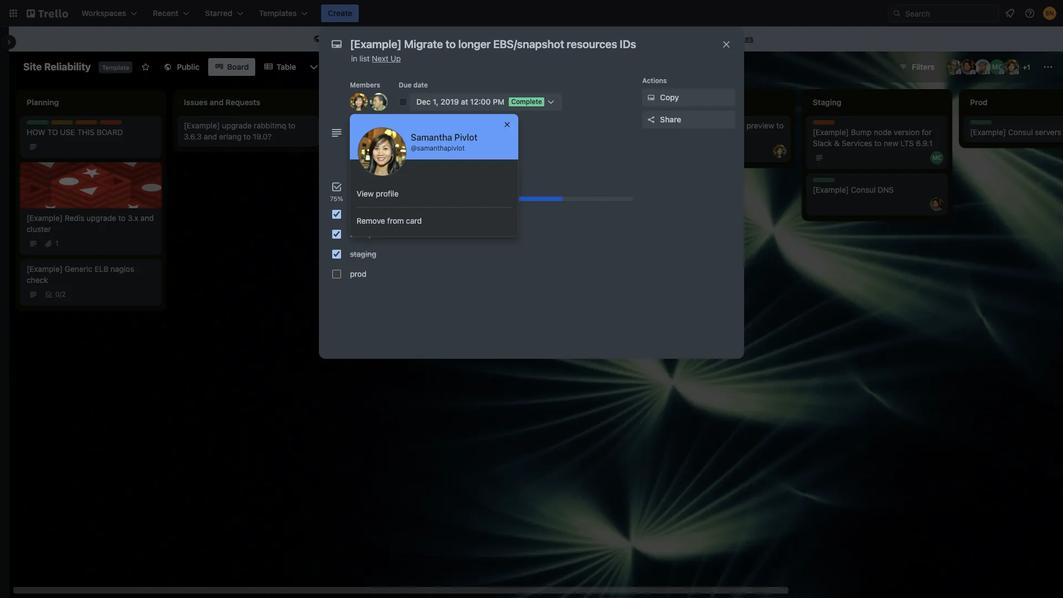 Task type: vqa. For each thing, say whether or not it's contained in the screenshot.
Actions
yes



Task type: locate. For each thing, give the bounding box(es) containing it.
2 vertical spatial /
[[60, 290, 62, 299]]

0 horizontal spatial 0
[[55, 290, 60, 299]]

snowplow inside [example] snowplow prod run failed 10/23
[[537, 161, 572, 170]]

from left the card
[[387, 216, 404, 226]]

0 horizontal spatial snowplow
[[350, 229, 386, 239]]

1 template from the left
[[381, 34, 412, 43]]

6.9.1
[[917, 139, 933, 148]]

templates
[[718, 34, 754, 43]]

create for create board from template
[[550, 34, 575, 43]]

members
[[350, 81, 381, 89]]

1 horizontal spatial consul
[[1009, 127, 1034, 137]]

next up link
[[372, 54, 401, 63]]

in list next up
[[351, 54, 401, 63]]

2 template from the left
[[619, 34, 652, 43]]

1 horizontal spatial 0
[[512, 136, 516, 144]]

ben nelson (bennelson96) image
[[1044, 7, 1057, 20]]

card
[[406, 216, 422, 226]]

[example] consul servers
[[971, 127, 1062, 137]]

2019 left at
[[441, 97, 459, 106]]

snowplow down [example] websocket service 0 / 6
[[537, 161, 572, 170]]

create inside button
[[328, 8, 353, 18]]

[example] migrate to longer ebs/snapshot resources ids
[[341, 121, 442, 141]]

0 horizontal spatial consul
[[852, 185, 876, 194]]

create
[[328, 8, 353, 18], [550, 34, 575, 43]]

use
[[60, 127, 75, 137]]

consul left dns
[[852, 185, 876, 194]]

1, up longer
[[433, 97, 439, 106]]

[example] inside [example] add config for preview to handle avatars
[[656, 121, 692, 130]]

and inside [example] upgrade rabbitmq to 3.6.3 and erlang to 19.0?
[[204, 132, 217, 141]]

0 left 6
[[512, 136, 516, 144]]

1 vertical spatial from
[[387, 216, 404, 226]]

andre gorte (andregorte) image
[[961, 59, 977, 75], [931, 198, 944, 211]]

how to use this board
[[27, 127, 123, 137]]

upgrade
[[222, 121, 252, 130], [87, 213, 116, 223]]

0 horizontal spatial 2019
[[376, 147, 391, 155]]

1 horizontal spatial for
[[735, 121, 745, 130]]

remove from card
[[357, 216, 422, 226]]

1 vertical spatial /
[[430, 147, 432, 155]]

2019 down description
[[376, 147, 391, 155]]

color: green, title: "verified in staging" element up the [example] consul servers
[[971, 120, 993, 125]]

prod down staging at the top left
[[350, 269, 367, 279]]

due date
[[399, 81, 428, 89]]

filters
[[913, 62, 935, 71]]

for
[[414, 34, 424, 43], [735, 121, 745, 130], [922, 127, 932, 137]]

and inside [example] redis upgrade to 3.x and cluster
[[141, 213, 154, 223]]

0 horizontal spatial create
[[328, 8, 353, 18]]

servers
[[1036, 127, 1062, 137]]

0 vertical spatial andre gorte (andregorte) image
[[961, 59, 977, 75]]

/ up "10/23"
[[516, 136, 518, 144]]

chris temperson (christemperson) image
[[976, 59, 991, 75]]

[example] add config for preview to handle avatars
[[656, 121, 784, 141]]

0 left '2'
[[55, 290, 60, 299]]

and
[[204, 132, 217, 141], [141, 213, 154, 223]]

0 vertical spatial consul
[[1009, 127, 1034, 137]]

0 horizontal spatial and
[[141, 213, 154, 223]]

color: orange, title: "manual deploy steps" element
[[75, 120, 98, 125], [813, 120, 836, 125]]

1 horizontal spatial 2019
[[441, 97, 459, 106]]

1 horizontal spatial marques closter (marquescloster) image
[[990, 59, 1006, 75]]

10/23
[[499, 172, 519, 181]]

4
[[432, 147, 436, 155]]

and right 3.6.3
[[204, 132, 217, 141]]

3.6.3
[[184, 132, 202, 141]]

0 vertical spatial 0
[[512, 136, 516, 144]]

1 vertical spatial 0
[[55, 290, 60, 299]]

tom mikelbach (tommikelbach) image down failed
[[616, 185, 629, 198]]

0 vertical spatial and
[[204, 132, 217, 141]]

1 horizontal spatial andre gorte (andregorte) image
[[961, 59, 977, 75]]

rabbitmq
[[254, 121, 286, 130]]

config
[[711, 121, 733, 130]]

for right config
[[735, 121, 745, 130]]

to
[[509, 34, 516, 43], [288, 121, 296, 130], [409, 121, 416, 130], [777, 121, 784, 130], [244, 132, 251, 141], [875, 139, 882, 148], [118, 213, 126, 223]]

create up "is"
[[328, 8, 353, 18]]

board
[[577, 34, 598, 43]]

board
[[97, 127, 123, 137]]

1 vertical spatial snowplow
[[350, 229, 386, 239]]

1 vertical spatial upgrade
[[87, 213, 116, 223]]

anyone
[[426, 34, 452, 43]]

color: green, title: "verified in staging" element up [example] consul dns at top right
[[813, 178, 836, 182]]

2 horizontal spatial color: green, title: "verified in staging" element
[[971, 120, 993, 125]]

slack
[[813, 139, 833, 148]]

[example] for [example] bump node version for slack & services to new lts 6.9.1
[[813, 127, 849, 137]]

run
[[593, 161, 605, 170]]

copy
[[661, 93, 680, 102]]

0 horizontal spatial dec
[[355, 147, 367, 155]]

upgrade right redis
[[87, 213, 116, 223]]

color: green, title: "verified in staging" element for [example] consul servers
[[971, 120, 993, 125]]

1 horizontal spatial upgrade
[[222, 121, 252, 130]]

0 vertical spatial /
[[516, 136, 518, 144]]

[example] inside [example] migrate to longer ebs/snapshot resources ids
[[341, 121, 377, 130]]

1 horizontal spatial from
[[600, 34, 617, 43]]

and right 3.x on the top
[[141, 213, 154, 223]]

explore more templates
[[667, 34, 754, 43]]

[example] inside [example] consul dns link
[[813, 185, 849, 194]]

snowplow down remove
[[350, 229, 386, 239]]

1 vertical spatial create
[[550, 34, 575, 43]]

dec down date
[[417, 97, 431, 106]]

for inside [example] bump node version for slack & services to new lts 6.9.1
[[922, 127, 932, 137]]

1,
[[433, 97, 439, 106], [369, 147, 374, 155]]

0 horizontal spatial andre gorte (andregorte) image
[[931, 198, 944, 211]]

0 vertical spatial dec
[[417, 97, 431, 106]]

1 horizontal spatial template
[[619, 34, 652, 43]]

marques closter (marquescloster) image down 6.9.1
[[931, 151, 944, 165]]

[example] inside [example] snowplow prod run failed 10/23
[[499, 161, 535, 170]]

0 horizontal spatial from
[[387, 216, 404, 226]]

2 horizontal spatial /
[[516, 136, 518, 144]]

[example] inside [example] consul servers link
[[971, 127, 1007, 137]]

[example] snowplow prod run failed 10/23
[[499, 161, 627, 181]]

1 horizontal spatial dec
[[417, 97, 431, 106]]

description
[[350, 128, 399, 138]]

1, down ebs/snapshot
[[369, 147, 374, 155]]

1 horizontal spatial color: green, title: "verified in staging" element
[[813, 178, 836, 182]]

color: orange, title: "manual deploy steps" element up this
[[75, 120, 98, 125]]

[example] inside [example] websocket service 0 / 6
[[499, 121, 535, 130]]

0 horizontal spatial prod
[[350, 269, 367, 279]]

amy freiderson (amyfreiderson) image
[[616, 134, 629, 147]]

0 vertical spatial 1
[[1028, 63, 1031, 71]]

[example] inside [example] upgrade rabbitmq to 3.6.3 and erlang to 19.0?
[[184, 121, 220, 130]]

more
[[697, 34, 716, 43]]

site
[[23, 61, 42, 73]]

2019 for dec 1, 2019 at 12:00 pm
[[441, 97, 459, 106]]

0 vertical spatial 1,
[[433, 97, 439, 106]]

0 horizontal spatial template
[[381, 34, 412, 43]]

[example] for [example] upgrade rabbitmq to 3.6.3 and erlang to 19.0?
[[184, 121, 220, 130]]

1 vertical spatial prod
[[350, 269, 367, 279]]

1 horizontal spatial 1,
[[433, 97, 439, 106]]

1 horizontal spatial 1
[[1028, 63, 1031, 71]]

prod inside [example] snowplow prod run failed 10/23
[[574, 161, 591, 170]]

1 horizontal spatial and
[[204, 132, 217, 141]]

1 vertical spatial 2019
[[376, 147, 391, 155]]

to left 3.x on the top
[[118, 213, 126, 223]]

/ for 2
[[60, 290, 62, 299]]

[example] for [example] add config for preview to handle avatars
[[656, 121, 692, 130]]

0 horizontal spatial color: orange, title: "manual deploy steps" element
[[75, 120, 98, 125]]

12:00
[[471, 97, 491, 106]]

1 vertical spatial dec
[[355, 147, 367, 155]]

samantha pivlot (samanthapivlot) image
[[1005, 59, 1020, 75], [358, 127, 407, 176], [443, 145, 457, 158], [774, 145, 787, 158]]

failed
[[607, 161, 627, 170]]

1 horizontal spatial create
[[550, 34, 575, 43]]

to right preview
[[777, 121, 784, 130]]

0 horizontal spatial 1,
[[369, 147, 374, 155]]

0 horizontal spatial upgrade
[[87, 213, 116, 223]]

create board from template
[[550, 34, 652, 43]]

1 vertical spatial and
[[141, 213, 154, 223]]

public button
[[157, 58, 206, 76]]

[example] for [example] migrate to longer ebs/snapshot resources ids
[[341, 121, 377, 130]]

samantha
[[411, 132, 453, 142]]

to up resources
[[409, 121, 416, 130]]

filters button
[[896, 58, 939, 76]]

handle
[[656, 132, 680, 141]]

for left anyone
[[414, 34, 424, 43]]

consul for dns
[[852, 185, 876, 194]]

0 vertical spatial prod
[[574, 161, 591, 170]]

preview
[[747, 121, 775, 130]]

0 vertical spatial tom mikelbach (tommikelbach) image
[[459, 145, 472, 158]]

dec down ebs/snapshot
[[355, 147, 367, 155]]

show menu image
[[1043, 62, 1054, 73]]

[example] inside [example] bump node version for slack & services to new lts 6.9.1
[[813, 127, 849, 137]]

upgrade up erlang
[[222, 121, 252, 130]]

0 vertical spatial create
[[328, 8, 353, 18]]

from right board
[[600, 34, 617, 43]]

1, for dec 1, 2019
[[369, 147, 374, 155]]

0 vertical spatial upgrade
[[222, 121, 252, 130]]

0 vertical spatial snowplow
[[537, 161, 572, 170]]

upgrade inside [example] redis upgrade to 3.x and cluster
[[87, 213, 116, 223]]

prod left run
[[574, 161, 591, 170]]

staging
[[350, 249, 377, 259]]

migrate
[[379, 121, 407, 130]]

@
[[411, 144, 417, 152]]

tom mikelbach (tommikelbach) image
[[459, 145, 472, 158], [616, 185, 629, 198]]

[example] generic elb nagios check link
[[27, 264, 155, 286]]

1 horizontal spatial /
[[430, 147, 432, 155]]

0 horizontal spatial marques closter (marquescloster) image
[[931, 151, 944, 165]]

search image
[[893, 9, 902, 18]]

date
[[414, 81, 428, 89]]

view
[[357, 189, 374, 198]]

for up 6.9.1
[[922, 127, 932, 137]]

0 vertical spatial 2019
[[441, 97, 459, 106]]

samantha pivlot @ samanthapivlot
[[411, 132, 478, 152]]

create left board
[[550, 34, 575, 43]]

up
[[391, 54, 401, 63]]

1 color: orange, title: "manual deploy steps" element from the left
[[75, 120, 98, 125]]

None text field
[[345, 34, 710, 54]]

marques closter (marquescloster) image left +
[[990, 59, 1006, 75]]

/ down samantha
[[430, 147, 432, 155]]

/
[[516, 136, 518, 144], [430, 147, 432, 155], [60, 290, 62, 299]]

1 vertical spatial andre gorte (andregorte) image
[[931, 198, 944, 211]]

1 horizontal spatial snowplow
[[537, 161, 572, 170]]

ebs/snapshot
[[341, 132, 391, 141]]

1 vertical spatial marques closter (marquescloster) image
[[931, 151, 944, 165]]

[example] inside [example] redis upgrade to 3.x and cluster
[[27, 213, 63, 223]]

/ down [example] generic elb nagios check
[[60, 290, 62, 299]]

1 horizontal spatial prod
[[574, 161, 591, 170]]

consul left servers
[[1009, 127, 1034, 137]]

template left explore
[[619, 34, 652, 43]]

to down "node"
[[875, 139, 882, 148]]

1 vertical spatial tom mikelbach (tommikelbach) image
[[616, 185, 629, 198]]

checklist group
[[328, 204, 634, 284]]

1 horizontal spatial color: orange, title: "manual deploy steps" element
[[813, 120, 836, 125]]

2 horizontal spatial for
[[922, 127, 932, 137]]

0 horizontal spatial /
[[60, 290, 62, 299]]

color: green, title: "verified in staging" element up how
[[27, 120, 49, 125]]

[example] inside [example] generic elb nagios check
[[27, 264, 63, 274]]

1 vertical spatial 1
[[55, 239, 59, 248]]

prod
[[574, 161, 591, 170], [350, 269, 367, 279]]

1 left show menu icon
[[1028, 63, 1031, 71]]

prod inside checklist group
[[350, 269, 367, 279]]

0 horizontal spatial tom mikelbach (tommikelbach) image
[[459, 145, 472, 158]]

pm
[[493, 97, 505, 106]]

template up up
[[381, 34, 412, 43]]

0 horizontal spatial 1
[[55, 239, 59, 248]]

next
[[372, 54, 389, 63]]

reliability
[[44, 61, 91, 73]]

1 vertical spatial 1,
[[369, 147, 374, 155]]

color: orange, title: "manual deploy steps" element up slack
[[813, 120, 836, 125]]

[example]
[[184, 121, 220, 130], [341, 121, 377, 130], [499, 121, 535, 130], [656, 121, 692, 130], [813, 127, 849, 137], [971, 127, 1007, 137], [499, 161, 535, 170], [813, 185, 849, 194], [27, 213, 63, 223], [27, 264, 63, 274]]

tom mikelbach (tommikelbach) image
[[370, 93, 388, 111]]

[example] for [example] generic elb nagios check
[[27, 264, 63, 274]]

1 vertical spatial consul
[[852, 185, 876, 194]]

primary element
[[0, 0, 1064, 27]]

[example] consul servers link
[[971, 127, 1064, 138]]

marques closter (marquescloster) image
[[990, 59, 1006, 75], [931, 151, 944, 165]]

0 vertical spatial marques closter (marquescloster) image
[[990, 59, 1006, 75]]

color: green, title: "verified in staging" element
[[27, 120, 49, 125], [971, 120, 993, 125], [813, 178, 836, 182]]

tom mikelbach (tommikelbach) image down pivlot
[[459, 145, 472, 158]]

dec
[[417, 97, 431, 106], [355, 147, 367, 155]]

[example] redis upgrade to 3.x and cluster link
[[27, 213, 155, 235]]

cluster
[[27, 224, 51, 234]]

1
[[1028, 63, 1031, 71], [55, 239, 59, 248]]

consul
[[1009, 127, 1034, 137], [852, 185, 876, 194]]

1 down [example] redis upgrade to 3.x and cluster
[[55, 239, 59, 248]]

[example] for [example] websocket service 0 / 6
[[499, 121, 535, 130]]

new
[[884, 139, 899, 148]]

open information menu image
[[1025, 8, 1036, 19]]

[example] for [example] consul dns
[[813, 185, 849, 194]]



Task type: describe. For each thing, give the bounding box(es) containing it.
ids
[[431, 132, 442, 141]]

color: red, title: "unshippable!" element
[[100, 120, 142, 129]]

[example] generic elb nagios check
[[27, 264, 134, 285]]

3
[[425, 147, 430, 155]]

+
[[1024, 63, 1028, 71]]

3 / 4
[[425, 147, 436, 155]]

public
[[177, 62, 200, 71]]

remove
[[357, 216, 385, 226]]

share button
[[643, 111, 736, 129]]

this
[[77, 127, 95, 137]]

explore more templates link
[[661, 30, 761, 48]]

close image
[[503, 120, 512, 129]]

table
[[277, 62, 296, 71]]

to right rabbitmq
[[288, 121, 296, 130]]

sm image
[[312, 34, 323, 45]]

+ 1
[[1024, 63, 1031, 71]]

add
[[694, 121, 708, 130]]

upgrade inside [example] upgrade rabbitmq to 3.6.3 and erlang to 19.0?
[[222, 121, 252, 130]]

to inside [example] add config for preview to handle avatars
[[777, 121, 784, 130]]

3.x
[[128, 213, 138, 223]]

on
[[454, 34, 463, 43]]

actions
[[643, 76, 667, 85]]

checklist
[[350, 179, 389, 189]]

longer
[[418, 121, 441, 130]]

[example] websocket service 0 / 6
[[499, 121, 603, 144]]

explore
[[667, 34, 695, 43]]

dec for dec 1, 2019 at 12:00 pm
[[417, 97, 431, 106]]

[example] for [example] snowplow prod run failed 10/23
[[499, 161, 535, 170]]

2
[[62, 290, 66, 299]]

[example] consul dns
[[813, 185, 894, 194]]

0 notifications image
[[1004, 7, 1017, 20]]

[example] redis upgrade to 3.x and cluster
[[27, 213, 154, 234]]

samantha pivlot (samanthapivlot) image
[[350, 93, 368, 111]]

0 vertical spatial from
[[600, 34, 617, 43]]

public
[[357, 34, 378, 43]]

this
[[325, 34, 340, 43]]

0 inside [example] websocket service 0 / 6
[[512, 136, 516, 144]]

[example] migrate to longer ebs/snapshot resources ids link
[[341, 120, 470, 142]]

staging checkbox
[[332, 250, 341, 259]]

copy link
[[643, 89, 736, 106]]

at
[[461, 97, 468, 106]]

dns
[[878, 185, 894, 194]]

1, for dec 1, 2019 at 12:00 pm
[[433, 97, 439, 106]]

for inside [example] add config for preview to handle avatars
[[735, 121, 745, 130]]

6
[[518, 136, 522, 144]]

avatars
[[682, 132, 708, 141]]

elb
[[95, 264, 109, 274]]

dev
[[350, 209, 363, 219]]

board
[[227, 62, 249, 71]]

[example] snowplow prod run failed 10/23 link
[[499, 160, 627, 182]]

[example] consul dns link
[[813, 185, 942, 196]]

board link
[[208, 58, 256, 76]]

profile
[[376, 189, 399, 198]]

how
[[27, 127, 45, 137]]

[example] upgrade rabbitmq to 3.6.3 and erlang to 19.0? link
[[184, 120, 313, 142]]

0 horizontal spatial color: green, title: "verified in staging" element
[[27, 120, 49, 125]]

is
[[343, 34, 348, 43]]

create for create
[[328, 8, 353, 18]]

dev checkbox
[[332, 210, 341, 219]]

view profile
[[357, 189, 399, 198]]

version
[[895, 127, 920, 137]]

table link
[[258, 58, 303, 76]]

this is a public template for anyone on the internet to copy.
[[325, 34, 537, 43]]

lts
[[901, 139, 915, 148]]

snowplow inside checklist group
[[350, 229, 386, 239]]

template
[[102, 64, 129, 71]]

to inside [example] redis upgrade to 3.x and cluster
[[118, 213, 126, 223]]

[example] websocket service link
[[499, 120, 627, 131]]

[example] for [example] consul servers
[[971, 127, 1007, 137]]

customize views image
[[309, 62, 320, 73]]

in
[[351, 54, 358, 63]]

services
[[842, 139, 873, 148]]

to left 19.0?
[[244, 132, 251, 141]]

&
[[835, 139, 840, 148]]

0 horizontal spatial for
[[414, 34, 424, 43]]

color: green, title: "verified in staging" element for [example] consul dns
[[813, 178, 836, 182]]

internet
[[479, 34, 506, 43]]

to left 'copy.'
[[509, 34, 516, 43]]

create board from template link
[[544, 30, 658, 48]]

to inside [example] bump node version for slack & services to new lts 6.9.1
[[875, 139, 882, 148]]

to inside [example] migrate to longer ebs/snapshot resources ids
[[409, 121, 416, 130]]

2019 for dec 1, 2019
[[376, 147, 391, 155]]

2 color: orange, title: "manual deploy steps" element from the left
[[813, 120, 836, 125]]

share
[[661, 115, 682, 124]]

[example] for [example] redis upgrade to 3.x and cluster
[[27, 213, 63, 223]]

color: yellow, title: "ready to merge" element
[[51, 120, 73, 125]]

site reliability
[[23, 61, 91, 73]]

1 horizontal spatial tom mikelbach (tommikelbach) image
[[616, 185, 629, 198]]

and for 3.x
[[141, 213, 154, 223]]

Search field
[[902, 5, 999, 22]]

the
[[465, 34, 477, 43]]

how to use this board link
[[27, 127, 155, 138]]

list
[[360, 54, 370, 63]]

prod checkbox
[[332, 270, 341, 279]]

snowplow checkbox
[[332, 230, 341, 239]]

resources
[[393, 132, 428, 141]]

to
[[47, 127, 58, 137]]

star or unstar board image
[[142, 63, 150, 71]]

/ for 4
[[430, 147, 432, 155]]

amy freiderson (amyfreiderson) image
[[947, 59, 962, 75]]

dec for dec 1, 2019
[[355, 147, 367, 155]]

service
[[577, 121, 603, 130]]

19.0?
[[253, 132, 272, 141]]

Board name text field
[[18, 58, 96, 76]]

due
[[399, 81, 412, 89]]

/ inside [example] websocket service 0 / 6
[[516, 136, 518, 144]]

a
[[350, 34, 355, 43]]

complete
[[512, 98, 542, 106]]

samanthapivlot
[[417, 144, 465, 152]]

copy.
[[518, 34, 537, 43]]

consul for servers
[[1009, 127, 1034, 137]]

node
[[874, 127, 892, 137]]

sm image
[[646, 92, 657, 103]]

75%
[[330, 195, 343, 202]]

and for 3.6.3
[[204, 132, 217, 141]]

check
[[27, 275, 48, 285]]

Mark due date as complete checkbox
[[399, 98, 408, 106]]



